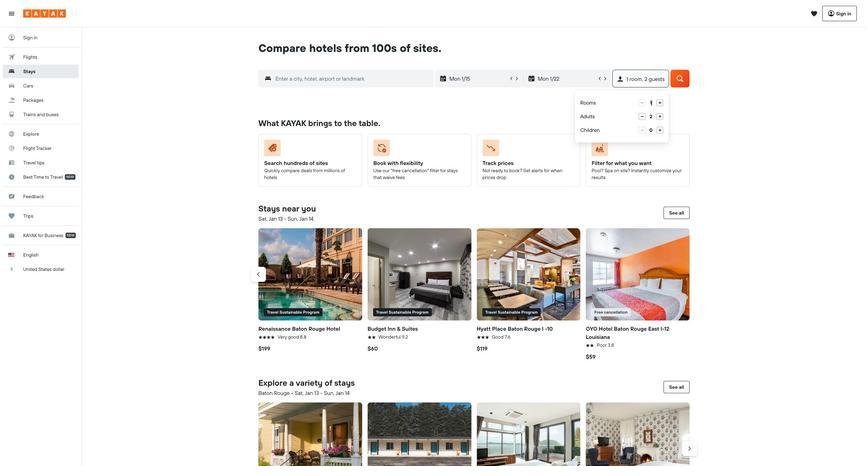 Task type: locate. For each thing, give the bounding box(es) containing it.
back image
[[255, 271, 262, 278]]

oyo hotel baton rouge east i-12 louisiana element
[[586, 228, 690, 321]]

Adults field
[[646, 113, 657, 120]]

Children field
[[646, 127, 657, 134]]

figure
[[264, 140, 354, 159], [374, 140, 463, 159], [483, 140, 572, 159], [592, 140, 682, 159], [259, 228, 362, 321], [368, 228, 472, 321], [477, 228, 581, 321], [586, 228, 690, 321]]

None search field
[[248, 55, 701, 101]]

renaissance baton rouge hotel element
[[259, 228, 362, 321]]

stays near you carousel region
[[251, 226, 693, 364]]

Rooms field
[[646, 99, 657, 106]]

Enter a city, hotel, airport or landmark text field
[[272, 74, 434, 83]]

forward image
[[687, 445, 694, 452]]

hyatt place baton rouge i -10 element
[[477, 228, 581, 321]]



Task type: describe. For each thing, give the bounding box(es) containing it.
budget inn & suites element
[[368, 228, 472, 321]]

navigation menu image
[[8, 10, 15, 17]]

bed & breakfast element
[[259, 403, 362, 466]]

explore a variety of stays carousel region
[[256, 400, 698, 466]]

united states (english) image
[[8, 253, 14, 257]]

motel element
[[368, 403, 472, 466]]

hotel element
[[477, 403, 581, 466]]

inn element
[[586, 403, 690, 466]]



Task type: vqa. For each thing, say whether or not it's contained in the screenshot.
'Children' field
yes



